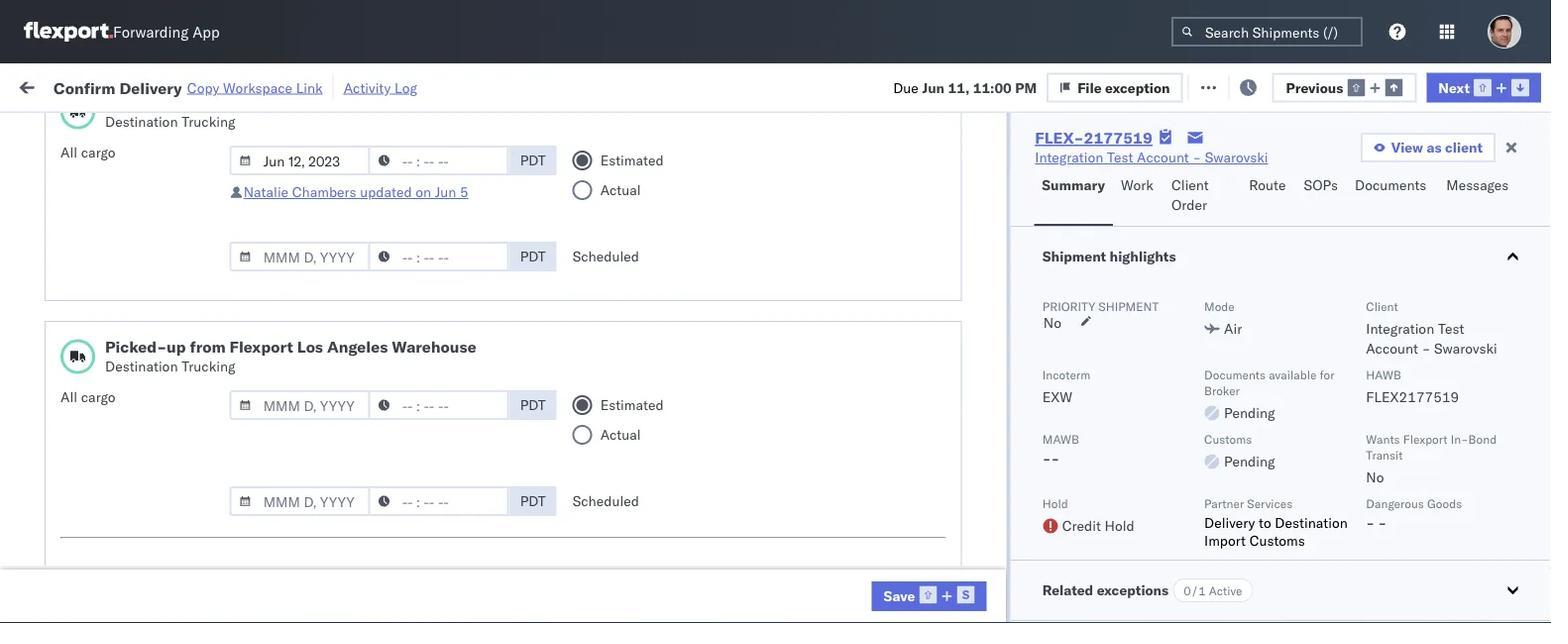 Task type: locate. For each thing, give the bounding box(es) containing it.
flexport. image
[[24, 22, 113, 42]]

lcl for 11:59 pm pdt, jul 2, 2023
[[414, 330, 438, 347]]

for left work,
[[189, 123, 205, 138]]

1 vertical spatial 2310512
[[900, 417, 960, 434]]

6 resize handle column header from the left
[[792, 154, 816, 623]]

MMM D, YYYY text field
[[230, 146, 370, 176], [230, 242, 370, 272], [230, 391, 370, 421]]

1 schedule delivery appointment button from the top
[[46, 197, 244, 219]]

0 vertical spatial flex-2310512
[[857, 286, 960, 303]]

ready
[[151, 123, 186, 138]]

trucking down up
[[182, 358, 235, 376]]

all cargo for 1st mmm d, yyyy text box from the top of the page
[[60, 144, 116, 162]]

fcl for unknown
[[414, 373, 439, 391]]

flex-2342352 button
[[826, 586, 964, 614], [826, 586, 964, 614]]

schedule inside schedule pickup from long beach, california
[[46, 449, 104, 467]]

integration test account - karl lagerfeld
[[627, 504, 885, 521]]

account for 2:00 am pdt, aug 17, 2023
[[729, 286, 782, 303]]

1 vertical spatial on
[[416, 184, 431, 201]]

airport inside schedule pickup from los angeles international airport
[[130, 251, 173, 269]]

cargo up deadline
[[81, 144, 116, 162]]

2 horizontal spatial client
[[1366, 299, 1398, 314]]

11 resize handle column header from the left
[[1515, 154, 1539, 623]]

0 vertical spatial destination
[[105, 113, 178, 131]]

0 horizontal spatial work
[[215, 77, 250, 94]]

jul down 2:59 pm pdt, jun 2, 2023
[[176, 548, 194, 565]]

from inside schedule pickup from los angeles international airport
[[154, 231, 183, 249]]

flex-2260661 button
[[826, 194, 964, 222], [826, 194, 964, 222]]

client name
[[499, 162, 565, 177]]

test inside client integration test account - swarovski incoterm exw
[[1438, 320, 1464, 337]]

pickup down 10:05
[[108, 231, 151, 249]]

actual
[[600, 182, 641, 199], [600, 427, 641, 444]]

1 vertical spatial flexport
[[1403, 432, 1447, 447]]

available
[[1268, 367, 1316, 382]]

schedule up california
[[46, 449, 104, 467]]

2 all cargo from the top
[[60, 389, 116, 406]]

0 vertical spatial for
[[189, 123, 205, 138]]

-
[[1193, 149, 1201, 166], [785, 199, 794, 216], [627, 242, 636, 260], [636, 242, 645, 260], [1113, 242, 1122, 260], [1122, 242, 1130, 260], [785, 286, 794, 303], [1113, 286, 1122, 303], [1122, 286, 1130, 303], [1113, 330, 1122, 347], [1122, 330, 1130, 347], [1421, 340, 1430, 357], [535, 373, 544, 391], [785, 417, 794, 434], [1042, 450, 1051, 467], [1051, 450, 1059, 467], [785, 504, 794, 521], [1113, 504, 1122, 521], [1122, 504, 1130, 521], [1366, 514, 1374, 532], [1378, 514, 1386, 532], [785, 548, 794, 565], [1113, 548, 1122, 565], [1122, 548, 1130, 565], [1113, 591, 1122, 609], [1122, 591, 1130, 609]]

all cargo for 3rd mmm d, yyyy text box from the top
[[60, 389, 116, 406]]

1 vertical spatial mode
[[1204, 299, 1234, 314]]

jul left 20,
[[185, 199, 204, 216]]

fcl down warehouse
[[414, 373, 439, 391]]

1 ocean fcl from the top
[[370, 199, 439, 216]]

message (0)
[[266, 77, 347, 94]]

-- for flex-2132512
[[1113, 504, 1130, 521]]

1 vertical spatial fcl
[[414, 373, 439, 391]]

1 vertical spatial destination
[[105, 358, 178, 376]]

-- for flex-2389690
[[1113, 330, 1130, 347]]

all down by:
[[60, 144, 77, 162]]

confirm down 2:59
[[46, 537, 96, 554]]

destination up workitem button
[[105, 113, 178, 131]]

import down partner
[[1204, 532, 1245, 550]]

0 vertical spatial mode
[[370, 162, 400, 177]]

1 vertical spatial pending
[[1224, 453, 1275, 470]]

am for delivery
[[124, 199, 147, 216]]

3 ocean from the top
[[370, 373, 410, 391]]

flex-2329631 button
[[826, 237, 964, 265], [826, 237, 964, 265]]

2 mmm d, yyyy text field from the top
[[230, 242, 370, 272]]

0 vertical spatial pending
[[1224, 404, 1275, 422]]

pickup inside schedule pickup from los angeles international airport
[[108, 231, 151, 249]]

2 vertical spatial -- : -- -- text field
[[368, 391, 509, 421]]

customs down broker
[[1204, 432, 1252, 447]]

1 vertical spatial mmm d, yyyy text field
[[230, 242, 370, 272]]

pending for customs
[[1224, 453, 1275, 470]]

import work
[[167, 77, 250, 94]]

mmm d, yyyy text field down chambers
[[230, 242, 370, 272]]

1 vertical spatial international
[[46, 557, 126, 574]]

schedule delivery appointment down schedule pickup from long beach, california at the bottom left of the page
[[46, 503, 244, 520]]

-- : -- -- text field down the '5'
[[368, 242, 509, 272]]

1 vertical spatial at
[[144, 416, 157, 433]]

2 vertical spatial customs
[[1249, 532, 1305, 550]]

sops
[[1304, 176, 1338, 194]]

0 vertical spatial customs
[[94, 275, 150, 292]]

flex- up flex-2329631
[[857, 199, 900, 216]]

schedule for 2:00 am pdt, aug 28, 2023
[[46, 231, 104, 249]]

2 vertical spatial mmm d, yyyy text field
[[230, 391, 370, 421]]

integration for 9:59 pm pdt, jul 2, 2023
[[627, 548, 696, 565]]

numbers for container numbers
[[984, 170, 1033, 185]]

mode up updated
[[370, 162, 400, 177]]

not
[[645, 242, 673, 260]]

summary button
[[1034, 168, 1113, 226]]

from for angeles,
[[146, 319, 175, 336]]

file up flex-2177519 link
[[1078, 79, 1102, 96]]

swarovski for 9:59 pm pdt, jul 2, 2023
[[797, 548, 861, 565]]

1 horizontal spatial for
[[1319, 367, 1334, 382]]

0 vertical spatial estimated
[[600, 152, 664, 169]]

flexport left in- at the bottom
[[1403, 432, 1447, 447]]

-- : -- -- text field
[[368, 146, 509, 176], [368, 242, 509, 272], [368, 391, 509, 421]]

client inside button
[[1172, 176, 1209, 194]]

forwarding
[[113, 22, 189, 41]]

jun up o'hare on the left of the page
[[176, 504, 198, 521]]

air for flex-2221222
[[370, 548, 388, 565]]

1 appointment from the top
[[162, 198, 244, 215]]

pickup for california
[[108, 449, 151, 467]]

1 vertical spatial estimated
[[600, 397, 664, 414]]

documents down upload on the top
[[46, 295, 117, 312]]

activity log button
[[344, 75, 417, 100]]

exception down search shipments (/) text field
[[1241, 77, 1306, 94]]

- inside integration test account - swarovski link
[[1193, 149, 1201, 166]]

5 schedule from the top
[[46, 503, 104, 520]]

trucking down copy
[[182, 113, 235, 131]]

2 horizontal spatial documents
[[1355, 176, 1427, 194]]

delivery down partner
[[1204, 514, 1255, 532]]

copy
[[187, 79, 219, 96]]

pickup inside confirm pickup from o'hare international airport
[[100, 537, 143, 554]]

2023 right 16,
[[230, 417, 265, 434]]

save button
[[872, 582, 986, 612]]

0 horizontal spatial on
[[416, 184, 431, 201]]

mode inside button
[[370, 162, 400, 177]]

pm for confirm pickup from los angeles, ca
[[124, 330, 146, 347]]

all for 3rd mmm d, yyyy text box from the top
[[60, 389, 77, 406]]

swarovski for 9:00 pm pdt, aug 16, 2023
[[797, 417, 861, 434]]

1 schedule delivery appointment link from the top
[[46, 197, 244, 217]]

0 vertical spatial fcl
[[414, 199, 439, 216]]

0 horizontal spatial at
[[144, 416, 157, 433]]

integration test account - swarovski for flex-2260661
[[627, 199, 861, 216]]

0 vertical spatial scheduled
[[573, 248, 639, 266]]

1 horizontal spatial import
[[1204, 532, 1245, 550]]

0 vertical spatial jul
[[185, 199, 204, 216]]

deadline button
[[72, 158, 271, 177]]

1 vertical spatial ocean lcl
[[370, 504, 438, 521]]

test left 'entity'
[[547, 373, 574, 391]]

2 lcl from the top
[[414, 504, 438, 521]]

import inside partner services delivery to destination import customs
[[1204, 532, 1245, 550]]

on down mode button
[[416, 184, 431, 201]]

appointment up o'hare on the left of the page
[[162, 503, 244, 520]]

phoenix
[[187, 372, 237, 390]]

-- : -- -- text field for 3rd mmm d, yyyy text box from the top
[[368, 391, 509, 421]]

0 horizontal spatial numbers
[[984, 170, 1033, 185]]

schedule down california
[[46, 503, 104, 520]]

confirm delivery copy workspace link
[[54, 78, 323, 97]]

clearance
[[154, 275, 217, 292]]

1 vertical spatial appointment
[[162, 503, 244, 520]]

import up destination trucking
[[167, 77, 212, 94]]

0 horizontal spatial no
[[1043, 314, 1061, 332]]

0 vertical spatial airport
[[130, 251, 173, 269]]

schedule delivery appointment link up confirm pickup from o'hare international airport
[[46, 502, 244, 522]]

as
[[1427, 139, 1442, 156]]

ocean fcl
[[370, 199, 439, 216], [370, 373, 439, 391]]

documents inside button
[[1355, 176, 1427, 194]]

aug for 16,
[[176, 417, 202, 434]]

-- : -- -- text field
[[368, 487, 509, 517]]

0 horizontal spatial client
[[499, 162, 531, 177]]

1 vertical spatial import
[[1204, 532, 1245, 550]]

1 lcl from the top
[[414, 330, 438, 347]]

1 vertical spatial hold
[[1104, 517, 1134, 535]]

0 vertical spatial flexport
[[230, 337, 293, 357]]

schedule delivery appointment down workitem button
[[46, 198, 244, 215]]

documents inside the documents available for broker
[[1204, 367, 1265, 382]]

actual down 'consignee' on the left
[[600, 182, 641, 199]]

1 ocean lcl from the top
[[370, 330, 438, 347]]

1 schedule from the top
[[46, 198, 104, 215]]

client for client order
[[1172, 176, 1209, 194]]

client inside button
[[499, 162, 531, 177]]

9:00 pm pdt, aug 16, 2023
[[82, 417, 265, 434]]

1 resize handle column header from the left
[[267, 154, 290, 623]]

schedule pickup from phoenix link
[[46, 371, 237, 391]]

schedule delivery appointment button for am
[[46, 197, 244, 219]]

0 vertical spatial am
[[124, 199, 147, 216]]

2310512 up the 2389690
[[900, 286, 960, 303]]

1 international from the top
[[46, 251, 126, 269]]

2:00 am pdt, aug 28, 2023
[[82, 242, 266, 260]]

schedule delivery appointment for pm
[[46, 503, 244, 520]]

documents up broker
[[1204, 367, 1265, 382]]

pickup down 'arrival'
[[108, 449, 151, 467]]

mode down shipment highlights button
[[1204, 299, 1234, 314]]

account inside integration test account - swarovski link
[[1137, 149, 1189, 166]]

2:59 pm pdt, jun 2, 2023
[[82, 504, 253, 521]]

account
[[1137, 149, 1189, 166], [729, 199, 782, 216], [729, 286, 782, 303], [1366, 340, 1418, 357], [729, 417, 782, 434], [729, 504, 782, 521], [729, 548, 782, 565]]

0 vertical spatial lcl
[[414, 330, 438, 347]]

0 vertical spatial schedule delivery appointment button
[[46, 197, 244, 219]]

1 horizontal spatial at
[[393, 77, 406, 94]]

ocean fcl down mode button
[[370, 199, 439, 216]]

confirm pickup from los angeles, ca
[[46, 319, 259, 356]]

flex-2310512 up flex-2177389
[[857, 417, 960, 434]]

resize handle column header
[[267, 154, 290, 623], [283, 154, 307, 623], [336, 154, 360, 623], [465, 154, 489, 623], [594, 154, 617, 623], [792, 154, 816, 623], [951, 154, 974, 623], [1079, 154, 1103, 623], [1327, 154, 1351, 623], [1456, 154, 1480, 623], [1515, 154, 1539, 623]]

1 horizontal spatial jun
[[435, 184, 456, 201]]

integration for 9:00 pm pdt, aug 16, 2023
[[627, 417, 696, 434]]

2023 right 28,
[[232, 242, 266, 260]]

shipment highlights button
[[1010, 227, 1551, 286]]

picked-up from flexport los angeles warehouse destination trucking
[[105, 337, 477, 376]]

2023 right 20,
[[232, 199, 267, 216]]

1 horizontal spatial work
[[1121, 176, 1154, 194]]

forwarding app link
[[24, 22, 220, 42]]

flex- down flex-2260661 at the top right of the page
[[857, 242, 900, 260]]

0 vertical spatial international
[[46, 251, 126, 269]]

0 vertical spatial 2:00
[[82, 242, 112, 260]]

so
[[539, 242, 558, 260]]

trucking
[[182, 113, 235, 131], [182, 358, 235, 376]]

2023
[[232, 199, 267, 216], [232, 242, 266, 260], [232, 286, 266, 303], [223, 330, 257, 347], [230, 417, 265, 434], [218, 504, 253, 521], [214, 548, 248, 565]]

pickup for ca
[[100, 319, 143, 336]]

2, up o'hare on the left of the page
[[202, 504, 215, 521]]

am right 10:05
[[124, 199, 147, 216]]

los inside 'picked-up from flexport los angeles warehouse destination trucking'
[[297, 337, 323, 357]]

jul left angeles, at left bottom
[[184, 330, 203, 347]]

1 vertical spatial schedule delivery appointment button
[[46, 502, 244, 524]]

pickup inside schedule pickup from long beach, california
[[108, 449, 151, 467]]

appointment up 28,
[[162, 198, 244, 215]]

2 appointment from the top
[[162, 503, 244, 520]]

schedule delivery appointment button up confirm pickup from o'hare international airport
[[46, 502, 244, 524]]

risk
[[409, 77, 432, 94]]

wants
[[1366, 432, 1400, 447]]

documents down view
[[1355, 176, 1427, 194]]

destination inside 'picked-up from flexport los angeles warehouse destination trucking'
[[105, 358, 178, 376]]

schedule delivery appointment link down workitem button
[[46, 197, 244, 217]]

cfs
[[160, 416, 186, 433]]

2 international from the top
[[46, 557, 126, 574]]

--
[[627, 242, 645, 260], [1113, 242, 1130, 260], [1113, 286, 1130, 303], [1113, 330, 1130, 347], [1113, 504, 1130, 521], [1113, 548, 1130, 565], [1113, 591, 1130, 609]]

schedule down ca at left
[[46, 372, 104, 390]]

flex-2310512
[[857, 286, 960, 303], [857, 417, 960, 434]]

from inside schedule pickup from long beach, california
[[154, 449, 183, 467]]

swarovski
[[1205, 149, 1268, 166], [797, 199, 861, 216], [797, 286, 861, 303], [1434, 340, 1497, 357], [797, 417, 861, 434], [797, 548, 861, 565]]

4 ocean from the top
[[370, 504, 410, 521]]

aug for 28,
[[177, 242, 203, 260]]

2342352
[[900, 591, 960, 609]]

0 horizontal spatial mode
[[370, 162, 400, 177]]

1 vertical spatial aug
[[177, 286, 203, 303]]

mmm d, yyyy text field down the in at the top of page
[[230, 146, 370, 176]]

from down angeles, at left bottom
[[190, 337, 226, 357]]

2389690
[[900, 330, 960, 347]]

0 vertical spatial 2310512
[[900, 286, 960, 303]]

0 vertical spatial mmm d, yyyy text field
[[230, 146, 370, 176]]

-- : -- -- text field down warehouse
[[368, 391, 509, 421]]

1 estimated from the top
[[600, 152, 664, 169]]

0 vertical spatial los
[[187, 231, 209, 249]]

destination down 'picked-'
[[105, 358, 178, 376]]

2 ocean lcl from the top
[[370, 504, 438, 521]]

0 horizontal spatial flexport
[[230, 337, 293, 357]]

message
[[266, 77, 321, 94]]

:
[[142, 123, 146, 138]]

pm right 2:59
[[116, 504, 138, 521]]

2 ocean fcl from the top
[[370, 373, 439, 391]]

cargo up 9:00
[[81, 389, 116, 406]]

from inside confirm pickup from o'hare international airport
[[146, 537, 175, 554]]

schedule pickup from los angeles international airport link
[[46, 230, 281, 270]]

2 all from the top
[[60, 389, 77, 406]]

-- : -- -- text field for 1st mmm d, yyyy text box from the top of the page
[[368, 146, 509, 176]]

apple
[[499, 242, 535, 260]]

2 flex-2310512 from the top
[[857, 417, 960, 434]]

-- down shipment highlights
[[1113, 286, 1130, 303]]

0 vertical spatial schedule delivery appointment
[[46, 198, 244, 215]]

0 vertical spatial angeles
[[213, 231, 263, 249]]

flex- up "flex-2221222"
[[857, 504, 900, 521]]

integration test account - swarovski down integration test account - karl lagerfeld
[[627, 548, 861, 565]]

copy workspace link button
[[187, 79, 323, 96]]

1 horizontal spatial file exception
[[1213, 77, 1306, 94]]

pending down broker
[[1224, 404, 1275, 422]]

account for 2:59 pm pdt, jun 2, 2023
[[729, 504, 782, 521]]

confirm
[[54, 78, 115, 97], [46, 319, 96, 336], [46, 416, 96, 433], [46, 537, 96, 554]]

air
[[370, 242, 388, 260], [370, 286, 388, 303], [1224, 320, 1242, 337], [370, 417, 388, 434], [370, 548, 388, 565]]

0 vertical spatial trucking
[[182, 113, 235, 131]]

1 ocean from the top
[[370, 199, 410, 216]]

1 -- : -- -- text field from the top
[[368, 146, 509, 176]]

1 trucking from the top
[[182, 113, 235, 131]]

1 vertical spatial scheduled
[[573, 493, 639, 510]]

no inside wants flexport in-bond transit no
[[1366, 469, 1384, 486]]

los for aug
[[187, 231, 209, 249]]

account for 9:00 pm pdt, aug 16, 2023
[[729, 417, 782, 434]]

1 all from the top
[[60, 144, 77, 162]]

account for 9:59 pm pdt, jul 2, 2023
[[729, 548, 782, 565]]

schedule for 2:59 pm pdt, jun 2, 2023
[[46, 503, 104, 520]]

2 schedule delivery appointment link from the top
[[46, 502, 244, 522]]

2132512
[[900, 504, 960, 521]]

2 fcl from the top
[[414, 373, 439, 391]]

1 airport from the top
[[130, 251, 173, 269]]

hold right credit
[[1104, 517, 1134, 535]]

documents for documents
[[1355, 176, 1427, 194]]

1 vertical spatial cargo
[[81, 389, 116, 406]]

integration
[[1035, 149, 1103, 166], [627, 199, 696, 216], [627, 286, 696, 303], [1366, 320, 1434, 337], [627, 417, 696, 434], [627, 504, 696, 521], [627, 548, 696, 565]]

2 schedule delivery appointment button from the top
[[46, 502, 244, 524]]

2023 for 2:59 pm pdt, jun 2, 2023
[[218, 504, 253, 521]]

3 pdt from the top
[[520, 397, 546, 414]]

swarovski up route at right
[[1205, 149, 1268, 166]]

- inside client integration test account - swarovski incoterm exw
[[1421, 340, 1430, 357]]

from down 2:59 pm pdt, jun 2, 2023
[[146, 537, 175, 554]]

appointment for 2,
[[162, 503, 244, 520]]

los inside schedule pickup from los angeles international airport
[[187, 231, 209, 249]]

previous
[[1286, 79, 1343, 96]]

in
[[295, 123, 306, 138]]

2 2:00 from the top
[[82, 286, 112, 303]]

ocean fcl down warehouse
[[370, 373, 439, 391]]

schedule delivery appointment button for pm
[[46, 502, 244, 524]]

0 horizontal spatial documents
[[46, 295, 117, 312]]

2 trucking from the top
[[182, 358, 235, 376]]

schedule pickup from long beach, california
[[46, 449, 265, 487]]

schedule down 10:05
[[46, 231, 104, 249]]

international up upload on the top
[[46, 251, 126, 269]]

confirm inside the confirm pickup from los angeles, ca
[[46, 319, 96, 336]]

customs down schedule pickup from los angeles international airport
[[94, 275, 150, 292]]

storage
[[561, 242, 609, 260]]

schedule delivery appointment button
[[46, 197, 244, 219], [46, 502, 244, 524]]

0 vertical spatial -- : -- -- text field
[[368, 146, 509, 176]]

numbers inside container numbers
[[984, 170, 1033, 185]]

2221222
[[900, 548, 960, 565]]

lcl
[[414, 330, 438, 347], [414, 504, 438, 521]]

priority shipment
[[1042, 299, 1158, 314]]

test up hawb flex2177519
[[1438, 320, 1464, 337]]

jul for appointment
[[185, 199, 204, 216]]

1 vertical spatial for
[[1319, 367, 1334, 382]]

mmm d, yyyy text field down 'picked-up from flexport los angeles warehouse destination trucking'
[[230, 391, 370, 421]]

swarovski for 2:00 am pdt, aug 17, 2023
[[797, 286, 861, 303]]

2 ocean from the top
[[370, 330, 410, 347]]

1 vertical spatial all cargo
[[60, 389, 116, 406]]

1 vertical spatial am
[[116, 242, 139, 260]]

2 pending from the top
[[1224, 453, 1275, 470]]

client up order
[[1172, 176, 1209, 194]]

ocean for 11:59 pm pdt, jul 2, 2023
[[370, 330, 410, 347]]

flex- up flex-2177389
[[857, 417, 900, 434]]

2 schedule delivery appointment from the top
[[46, 503, 244, 520]]

am up upload customs clearance documents at the left of page
[[116, 242, 139, 260]]

container
[[984, 154, 1037, 169]]

bond
[[1468, 432, 1496, 447]]

exceptions
[[1096, 582, 1168, 599]]

angeles down 20,
[[213, 231, 263, 249]]

integration inside client integration test account - swarovski incoterm exw
[[1366, 320, 1434, 337]]

1 vertical spatial jul
[[184, 330, 203, 347]]

2, for appointment
[[202, 504, 215, 521]]

angeles inside schedule pickup from los angeles international airport
[[213, 231, 263, 249]]

client
[[1445, 139, 1483, 156]]

file exception up 2177519
[[1078, 79, 1170, 96]]

exception
[[1241, 77, 1306, 94], [1105, 79, 1170, 96]]

1 2:00 from the top
[[82, 242, 112, 260]]

(0)
[[321, 77, 347, 94]]

0 horizontal spatial angeles
[[213, 231, 263, 249]]

destination trucking
[[105, 113, 235, 131]]

related exceptions
[[1042, 582, 1168, 599]]

schedule inside schedule pickup from los angeles international airport
[[46, 231, 104, 249]]

28,
[[207, 242, 228, 260]]

all cargo
[[60, 144, 116, 162], [60, 389, 116, 406]]

1 vertical spatial lcl
[[414, 504, 438, 521]]

customs inside upload customs clearance documents
[[94, 275, 150, 292]]

trucking inside 'picked-up from flexport los angeles warehouse destination trucking'
[[182, 358, 235, 376]]

1 vertical spatial all
[[60, 389, 77, 406]]

1 vertical spatial los
[[179, 319, 201, 336]]

ocean for unknown
[[370, 373, 410, 391]]

destination down services
[[1274, 514, 1347, 532]]

0 horizontal spatial for
[[189, 123, 205, 138]]

international down 2:59
[[46, 557, 126, 574]]

2 airport from the top
[[130, 557, 173, 574]]

from for international
[[146, 537, 175, 554]]

1 vertical spatial 2:00
[[82, 286, 112, 303]]

2 vertical spatial documents
[[1204, 367, 1265, 382]]

confirm up by:
[[54, 78, 115, 97]]

2 -- : -- -- text field from the top
[[368, 242, 509, 272]]

1 schedule delivery appointment from the top
[[46, 198, 244, 215]]

2329631
[[900, 242, 960, 260]]

1 pending from the top
[[1224, 404, 1275, 422]]

pickup inside the confirm pickup from los angeles, ca
[[100, 319, 143, 336]]

action
[[1483, 77, 1527, 94]]

-- for flex-2342352
[[1113, 591, 1130, 609]]

client name button
[[489, 158, 598, 177]]

air for flex-2310512
[[370, 417, 388, 434]]

consignee
[[627, 162, 684, 177]]

confirm up ca at left
[[46, 319, 96, 336]]

los for jul
[[179, 319, 201, 336]]

1 horizontal spatial numbers
[[1187, 162, 1239, 177]]

2 horizontal spatial jun
[[922, 79, 945, 96]]

2:00 for schedule
[[82, 242, 112, 260]]

1 all cargo from the top
[[60, 144, 116, 162]]

2023 down 17,
[[223, 330, 257, 347]]

angeles,
[[205, 319, 259, 336]]

0 horizontal spatial exception
[[1105, 79, 1170, 96]]

0 vertical spatial 2,
[[206, 330, 219, 347]]

am for customs
[[116, 286, 139, 303]]

on right 205
[[485, 77, 500, 94]]

from inside the confirm pickup from los angeles, ca
[[146, 319, 175, 336]]

1 horizontal spatial mode
[[1204, 299, 1234, 314]]

pdt, for 2:00 am pdt, aug 17, 2023
[[142, 286, 173, 303]]

1 vertical spatial documents
[[46, 295, 117, 312]]

-- for flex-2329631
[[1113, 242, 1130, 260]]

4 schedule from the top
[[46, 449, 104, 467]]

pm right 11:59
[[124, 330, 146, 347]]

documents inside upload customs clearance documents
[[46, 295, 117, 312]]

los inside the confirm pickup from los angeles, ca
[[179, 319, 201, 336]]

from inside 'picked-up from flexport los angeles warehouse destination trucking'
[[190, 337, 226, 357]]

0 vertical spatial documents
[[1355, 176, 1427, 194]]

0 horizontal spatial hold
[[1042, 496, 1068, 511]]

confirm inside confirm pickup from o'hare international airport
[[46, 537, 96, 554]]

1 mmm d, yyyy text field from the top
[[230, 146, 370, 176]]

2 schedule from the top
[[46, 231, 104, 249]]

all for 1st mmm d, yyyy text box from the top of the page
[[60, 144, 77, 162]]

schedule delivery appointment link for am
[[46, 197, 244, 217]]

3 -- : -- -- text field from the top
[[368, 391, 509, 421]]

jun left the '5'
[[435, 184, 456, 201]]

1 vertical spatial schedule delivery appointment
[[46, 503, 244, 520]]

2 vertical spatial am
[[116, 286, 139, 303]]

1 scheduled from the top
[[573, 248, 639, 266]]

1 vertical spatial -- : -- -- text field
[[368, 242, 509, 272]]

1 horizontal spatial client
[[1172, 176, 1209, 194]]

flexport inside 'picked-up from flexport los angeles warehouse destination trucking'
[[230, 337, 293, 357]]

messages button
[[1439, 168, 1519, 226]]

1 fcl from the top
[[414, 199, 439, 216]]

0 vertical spatial all cargo
[[60, 144, 116, 162]]

-- right credit
[[1113, 504, 1130, 521]]

1 horizontal spatial documents
[[1204, 367, 1265, 382]]

0 vertical spatial work
[[215, 77, 250, 94]]

1 vertical spatial schedule delivery appointment link
[[46, 502, 244, 522]]

pdt down ping
[[520, 397, 546, 414]]

international inside confirm pickup from o'hare international airport
[[46, 557, 126, 574]]

flex- up flex-2389690
[[857, 286, 900, 303]]

2 vertical spatial destination
[[1274, 514, 1347, 532]]

file down search shipments (/) text field
[[1213, 77, 1238, 94]]

jun left 11,
[[922, 79, 945, 96]]

dangerous goods - -
[[1366, 496, 1462, 532]]

delivery up confirm pickup from o'hare international airport
[[108, 503, 159, 520]]

pdt, for 11:59 pm pdt, jul 2, 2023
[[150, 330, 181, 347]]



Task type: vqa. For each thing, say whether or not it's contained in the screenshot.
the top FLEX-2130384
no



Task type: describe. For each thing, give the bounding box(es) containing it.
integration for 2:59 pm pdt, jun 2, 2023
[[627, 504, 696, 521]]

work,
[[208, 123, 240, 138]]

(do
[[613, 242, 642, 260]]

integration test account - swarovski for flex-2310512
[[627, 417, 861, 434]]

from for beach,
[[154, 449, 183, 467]]

from down up
[[154, 372, 183, 390]]

10:05
[[82, 199, 121, 216]]

picked-
[[105, 337, 167, 357]]

angeles inside 'picked-up from flexport los angeles warehouse destination trucking'
[[327, 337, 388, 357]]

schedule pickup from los angeles international airport
[[46, 231, 263, 269]]

partner services delivery to destination import customs
[[1204, 496, 1347, 550]]

test up integration test account - karl lagerfeld
[[699, 417, 726, 434]]

upload customs clearance documents button
[[46, 274, 281, 316]]

0 vertical spatial at
[[393, 77, 406, 94]]

2 actual from the top
[[600, 427, 641, 444]]

flex- down "flex-2221222"
[[857, 591, 900, 609]]

status : ready for work, blocked, in progress
[[107, 123, 358, 138]]

1 horizontal spatial exception
[[1241, 77, 1306, 94]]

flex- up save
[[857, 548, 900, 565]]

ocean lcl for 2:59 pm pdt, jun 2, 2023
[[370, 504, 438, 521]]

2:00 for upload
[[82, 286, 112, 303]]

goods
[[1427, 496, 1462, 511]]

jul for from
[[184, 330, 203, 347]]

2023 for 9:59 pm pdt, jul 2, 2023
[[214, 548, 248, 565]]

chambers
[[292, 184, 356, 201]]

flex-2132512
[[857, 504, 960, 521]]

flex-2177519
[[1035, 128, 1153, 148]]

for inside the documents available for broker
[[1319, 367, 1334, 382]]

confirm for confirm pickup from los angeles, ca
[[46, 319, 96, 336]]

destination inside partner services delivery to destination import customs
[[1274, 514, 1347, 532]]

1 vertical spatial jun
[[435, 184, 456, 201]]

schedule delivery appointment for am
[[46, 198, 244, 215]]

ocean fcl for 10:05 am pdt, jul 20, 2023
[[370, 199, 439, 216]]

2 scheduled from the top
[[573, 493, 639, 510]]

3 resize handle column header from the left
[[336, 154, 360, 623]]

account for 10:05 am pdt, jul 20, 2023
[[729, 199, 782, 216]]

pm right 11:00
[[1015, 79, 1037, 96]]

2:00 am pdt, aug 17, 2023
[[82, 286, 266, 303]]

aug for 17,
[[177, 286, 203, 303]]

karl
[[797, 504, 823, 521]]

9 resize handle column header from the left
[[1327, 154, 1351, 623]]

messages
[[1446, 176, 1509, 194]]

confirm for confirm pickup from o'hare international airport
[[46, 537, 96, 554]]

1 actual from the top
[[600, 182, 641, 199]]

9:00
[[82, 417, 112, 434]]

workitem button
[[12, 158, 287, 177]]

filtered by:
[[20, 121, 91, 139]]

confirm arrival at cfs
[[46, 416, 186, 433]]

summary
[[1042, 176, 1105, 194]]

swarovski inside client integration test account - swarovski incoterm exw
[[1434, 340, 1497, 357]]

0 vertical spatial hold
[[1042, 496, 1068, 511]]

air for flex-2329631
[[370, 242, 388, 260]]

Search Shipments (/) text field
[[1172, 17, 1363, 47]]

schedule pickup from long beach, california button
[[46, 448, 281, 490]]

1 vertical spatial work
[[1121, 176, 1154, 194]]

4 resize handle column header from the left
[[465, 154, 489, 623]]

container numbers
[[984, 154, 1037, 185]]

ocean for 2:59 pm pdt, jun 2, 2023
[[370, 504, 410, 521]]

0 horizontal spatial file
[[1078, 79, 1102, 96]]

2 estimated from the top
[[600, 397, 664, 414]]

broker
[[1204, 383, 1239, 398]]

schedule delivery appointment link for pm
[[46, 502, 244, 522]]

test down the use)
[[699, 286, 726, 303]]

flex-2177519 link
[[1035, 128, 1153, 148]]

ocean lcl for 11:59 pm pdt, jul 2, 2023
[[370, 330, 438, 347]]

pm right 9:59
[[116, 548, 138, 565]]

shipment
[[1098, 299, 1158, 314]]

integration test account - swarovski down the use)
[[627, 286, 861, 303]]

2 vertical spatial jun
[[176, 504, 198, 521]]

0 vertical spatial on
[[485, 77, 500, 94]]

1 flex-2310512 from the top
[[857, 286, 960, 303]]

long
[[187, 449, 218, 467]]

2 cargo from the top
[[81, 389, 116, 406]]

2260661
[[900, 199, 960, 216]]

activity
[[344, 79, 391, 96]]

confirm pickup from o'hare international airport
[[46, 537, 223, 574]]

schedule pickup from phoenix
[[46, 372, 237, 390]]

lcl for 2:59 pm pdt, jun 2, 2023
[[414, 504, 438, 521]]

flex- up container numbers button
[[1035, 128, 1084, 148]]

2177519
[[1084, 128, 1153, 148]]

0 horizontal spatial file exception
[[1078, 79, 1170, 96]]

2 vertical spatial 2,
[[198, 548, 210, 565]]

batch action button
[[1410, 71, 1540, 101]]

numbers for mbl/mawb numbers
[[1187, 162, 1239, 177]]

documents available for broker
[[1204, 367, 1334, 398]]

-- for flex-2221222
[[1113, 548, 1130, 565]]

2023 for 10:05 am pdt, jul 20, 2023
[[232, 199, 267, 216]]

3 mmm d, yyyy text field from the top
[[230, 391, 370, 421]]

2023 for 11:59 pm pdt, jul 2, 2023
[[223, 330, 257, 347]]

9:59
[[82, 548, 112, 565]]

MMM D, YYYY text field
[[230, 487, 370, 517]]

shipment
[[1042, 248, 1106, 265]]

pending for documents available for broker
[[1224, 404, 1275, 422]]

1 vertical spatial customs
[[1204, 432, 1252, 447]]

2 pdt from the top
[[520, 248, 546, 266]]

swarovski inside integration test account - swarovski link
[[1205, 149, 1268, 166]]

Search Work text field
[[885, 71, 1101, 101]]

flex-2260661
[[857, 199, 960, 216]]

upload
[[46, 275, 91, 292]]

next
[[1438, 79, 1470, 96]]

-- left not
[[627, 242, 645, 260]]

swarovski for 10:05 am pdt, jul 20, 2023
[[797, 199, 861, 216]]

documents button
[[1347, 168, 1439, 226]]

airport inside confirm pickup from o'hare international airport
[[130, 557, 173, 574]]

1 horizontal spatial file
[[1213, 77, 1238, 94]]

-- : -- -- text field for second mmm d, yyyy text box
[[368, 242, 509, 272]]

account inside client integration test account - swarovski incoterm exw
[[1366, 340, 1418, 357]]

2023 for 9:00 pm pdt, aug 16, 2023
[[230, 417, 265, 434]]

mbl/mawb
[[1113, 162, 1184, 177]]

progress
[[309, 123, 358, 138]]

my work
[[20, 72, 108, 99]]

test left karl on the right of page
[[699, 504, 726, 521]]

integration for 2:00 am pdt, aug 17, 2023
[[627, 286, 696, 303]]

delivery down workitem button
[[108, 198, 159, 215]]

delivery up destination trucking
[[119, 78, 182, 97]]

2 resize handle column header from the left
[[283, 154, 307, 623]]

ocean for 10:05 am pdt, jul 20, 2023
[[370, 199, 410, 216]]

integration test account - swarovski down 2177519
[[1035, 149, 1268, 166]]

import inside button
[[167, 77, 212, 94]]

flexport inside wants flexport in-bond transit no
[[1403, 432, 1447, 447]]

confirm arrival at cfs link
[[46, 415, 186, 435]]

pdt, for 9:00 pm pdt, aug 16, 2023
[[141, 417, 172, 434]]

confirm for confirm delivery copy workspace link
[[54, 78, 115, 97]]

2023 for 2:00 am pdt, aug 17, 2023
[[232, 286, 266, 303]]

2, for from
[[206, 330, 219, 347]]

3 schedule from the top
[[46, 372, 104, 390]]

pdt, for 2:59 pm pdt, jun 2, 2023
[[141, 504, 172, 521]]

2 vertical spatial jul
[[176, 548, 194, 565]]

batch action
[[1441, 77, 1527, 94]]

confirm for confirm arrival at cfs
[[46, 416, 96, 433]]

test down consignee button on the top of the page
[[699, 199, 726, 216]]

ping - test entity
[[499, 373, 614, 391]]

11,
[[948, 79, 970, 96]]

pdt, for 9:59 pm pdt, jul 2, 2023
[[141, 548, 172, 565]]

from for angeles
[[154, 231, 183, 249]]

2 2310512 from the top
[[900, 417, 960, 434]]

test down integration test account - karl lagerfeld
[[699, 548, 726, 565]]

client order button
[[1164, 168, 1241, 226]]

flex- up lagerfeld
[[857, 460, 900, 478]]

4 pdt from the top
[[520, 493, 546, 510]]

at inside button
[[144, 416, 157, 433]]

test down 2177519
[[1107, 149, 1133, 166]]

upload customs clearance documents link
[[46, 274, 281, 314]]

integration test account - swarovski for flex-2221222
[[627, 548, 861, 565]]

1 cargo from the top
[[81, 144, 116, 162]]

schedule pickup from long beach, california link
[[46, 448, 281, 488]]

delivery inside partner services delivery to destination import customs
[[1204, 514, 1255, 532]]

snooze
[[300, 162, 339, 177]]

flex-2342352
[[857, 591, 960, 609]]

pickup for international
[[108, 231, 151, 249]]

10:05 am pdt, jul 20, 2023
[[82, 199, 267, 216]]

pickup down 'picked-'
[[108, 372, 151, 390]]

schedule for 10:05 am pdt, jul 20, 2023
[[46, 198, 104, 215]]

16,
[[206, 417, 227, 434]]

natalie chambers updated on jun 5 button
[[243, 184, 469, 201]]

205
[[455, 77, 481, 94]]

7 resize handle column header from the left
[[951, 154, 974, 623]]

mode button
[[360, 158, 469, 177]]

0 vertical spatial no
[[1043, 314, 1061, 332]]

pm for schedule delivery appointment
[[116, 504, 138, 521]]

confirm pickup from o'hare international airport button
[[46, 536, 281, 577]]

customs inside partner services delivery to destination import customs
[[1249, 532, 1305, 550]]

10 resize handle column header from the left
[[1456, 154, 1480, 623]]

highlights
[[1109, 248, 1176, 265]]

appointment for 20,
[[162, 198, 244, 215]]

ocean fcl for unknown
[[370, 373, 439, 391]]

confirm pickup from los angeles, ca button
[[46, 318, 281, 359]]

beach,
[[221, 449, 265, 467]]

client for client name
[[499, 162, 531, 177]]

sops button
[[1296, 168, 1347, 226]]

documents for documents available for broker
[[1204, 367, 1265, 382]]

from for los
[[190, 337, 226, 357]]

5 resize handle column header from the left
[[594, 154, 617, 623]]

fcl for 10:05 am pdt, jul 20, 2023
[[414, 199, 439, 216]]

services
[[1247, 496, 1292, 511]]

mofu0618318
[[984, 198, 1085, 216]]

2023 for 2:00 am pdt, aug 28, 2023
[[232, 242, 266, 260]]

app
[[192, 22, 220, 41]]

work
[[57, 72, 108, 99]]

5
[[460, 184, 469, 201]]

to
[[1258, 514, 1271, 532]]

blocked,
[[242, 123, 292, 138]]

0/1
[[1183, 583, 1205, 598]]

8 resize handle column header from the left
[[1079, 154, 1103, 623]]

integration for 10:05 am pdt, jul 20, 2023
[[627, 199, 696, 216]]

updated
[[360, 184, 412, 201]]

work button
[[1113, 168, 1164, 226]]

1 2310512 from the top
[[900, 286, 960, 303]]

flex- down flex-2329631
[[857, 330, 900, 347]]

client inside client integration test account - swarovski incoterm exw
[[1366, 299, 1398, 314]]

confirm arrival at cfs button
[[46, 415, 186, 437]]

international inside schedule pickup from los angeles international airport
[[46, 251, 126, 269]]

flex-2221222
[[857, 548, 960, 565]]

pdt, for 2:00 am pdt, aug 28, 2023
[[142, 242, 173, 260]]

pickup for airport
[[100, 537, 143, 554]]

pdt, for 10:05 am pdt, jul 20, 2023
[[151, 199, 182, 216]]

1 pdt from the top
[[520, 152, 546, 169]]

forwarding app
[[113, 22, 220, 41]]

am for pickup
[[116, 242, 139, 260]]

actions
[[1492, 162, 1533, 177]]

0/1 active
[[1183, 583, 1242, 598]]

by:
[[72, 121, 91, 139]]



